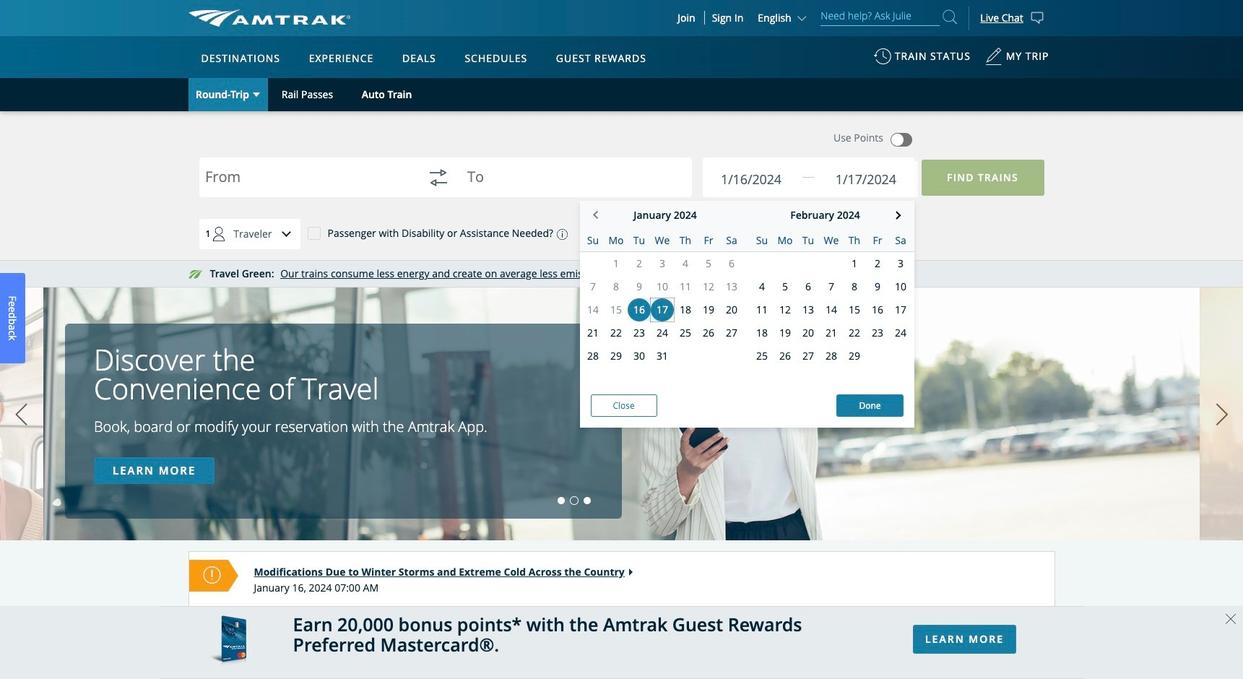 Task type: describe. For each thing, give the bounding box(es) containing it.
Please enter your search item search field
[[821, 7, 941, 26]]

passenger image
[[205, 220, 234, 249]]

wednesday, january 10, 2024 cell
[[651, 275, 674, 299]]

5 column header from the left
[[674, 230, 697, 252]]

thursday, january 11, 2024 cell
[[674, 275, 697, 299]]

wednesday, january 3, 2024 cell
[[651, 252, 674, 275]]

1 grid from the left
[[580, 230, 744, 393]]

monday, january 1, 2024 cell
[[605, 252, 628, 275]]

14 column header from the left
[[890, 230, 913, 252]]

friday, january 5, 2024 cell
[[697, 252, 721, 275]]

click to add the number travelers and discount types image
[[272, 220, 301, 249]]

To text field
[[467, 169, 672, 189]]

previous image
[[10, 397, 32, 433]]

slide 1 tab
[[558, 497, 565, 505]]

9 column header from the left
[[774, 230, 797, 252]]

monday, january 15, 2024 cell
[[605, 299, 628, 322]]

monday, january 8, 2024 cell
[[605, 275, 628, 299]]

switch departure and arrival stations. image
[[421, 160, 456, 195]]

2 column header from the left
[[605, 230, 628, 252]]

next month image
[[894, 211, 901, 219]]

tuesday, january 16, 2024 cell
[[628, 299, 651, 322]]

slide 2 tab
[[571, 497, 578, 505]]

10 column header from the left
[[797, 230, 820, 252]]

2 grid from the left
[[744, 230, 915, 393]]

next image
[[1212, 397, 1234, 433]]



Task type: vqa. For each thing, say whether or not it's contained in the screenshot.
private to the right
no



Task type: locate. For each thing, give the bounding box(es) containing it.
amtrak guest rewards preferred mastercard image
[[210, 616, 246, 670]]

amtrak image
[[188, 9, 350, 27]]

tuesday, january 9, 2024 cell
[[628, 275, 651, 299]]

3 column header from the left
[[628, 230, 651, 252]]

13 column header from the left
[[867, 230, 890, 252]]

select caret image
[[253, 93, 260, 97]]

choose a slide to display tab list
[[0, 497, 594, 505]]

sunday, january 7, 2024 cell
[[582, 275, 605, 299]]

regions map image
[[242, 121, 589, 323]]

sunday, january 14, 2024 cell
[[582, 299, 605, 322]]

thursday, january 4, 2024 cell
[[674, 252, 697, 275]]

wednesday, january 17, 2024 cell
[[651, 299, 674, 322]]

saturday, january 6, 2024 cell
[[721, 252, 744, 275]]

12 column header from the left
[[843, 230, 867, 252]]

8 column header from the left
[[751, 230, 774, 252]]

row
[[580, 230, 744, 252], [744, 230, 915, 252], [580, 252, 744, 275], [744, 252, 915, 275], [580, 275, 744, 299], [744, 275, 915, 299], [580, 299, 744, 322], [744, 299, 915, 322], [580, 322, 744, 345], [744, 322, 915, 345], [580, 345, 744, 368], [744, 345, 915, 368], [580, 368, 744, 393], [744, 368, 915, 393]]

saturday, january 13, 2024 cell
[[721, 275, 744, 299]]

1 column header from the left
[[582, 230, 605, 252]]

tuesday, january 2, 2024 cell
[[628, 252, 651, 275]]

amtrak sustains leaf icon image
[[188, 270, 203, 279]]

11 column header from the left
[[820, 230, 843, 252]]

banner
[[0, 0, 1244, 334]]

grid
[[580, 230, 744, 393], [744, 230, 915, 393]]

None checkbox
[[308, 226, 321, 239]]

none field the to
[[467, 160, 672, 207]]

friday, january 12, 2024 cell
[[697, 275, 721, 299]]

search icon image
[[943, 7, 958, 27]]

column header
[[582, 230, 605, 252], [605, 230, 628, 252], [628, 230, 651, 252], [651, 230, 674, 252], [674, 230, 697, 252], [697, 230, 721, 252], [721, 230, 744, 252], [751, 230, 774, 252], [774, 230, 797, 252], [797, 230, 820, 252], [820, 230, 843, 252], [843, 230, 867, 252], [867, 230, 890, 252], [890, 230, 913, 252]]

more information about accessible travel requests. image
[[554, 229, 568, 240]]

None field
[[205, 160, 410, 207], [467, 160, 672, 207], [718, 161, 818, 197], [818, 161, 918, 197], [718, 161, 818, 197], [818, 161, 918, 197]]

none field from
[[205, 160, 410, 207]]

slide 3 tab
[[584, 497, 591, 505]]

application
[[242, 121, 589, 323]]

From text field
[[205, 169, 410, 189]]

7 column header from the left
[[721, 230, 744, 252]]

plus icon image
[[711, 227, 724, 240]]

6 column header from the left
[[697, 230, 721, 252]]

4 column header from the left
[[651, 230, 674, 252]]



